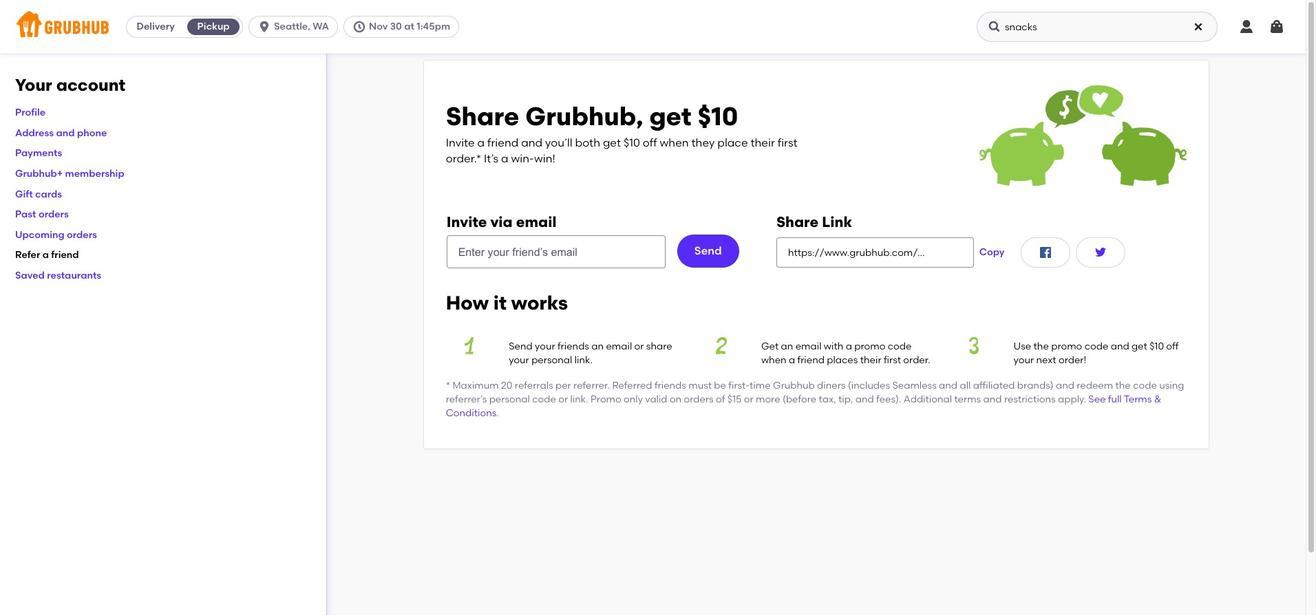 Task type: describe. For each thing, give the bounding box(es) containing it.
upcoming
[[15, 229, 65, 241]]

and down the (includes in the right of the page
[[856, 394, 874, 405]]

past orders
[[15, 209, 69, 220]]

$15
[[728, 394, 742, 405]]

delivery button
[[127, 16, 185, 38]]

step 3 image
[[951, 337, 997, 355]]

link
[[822, 214, 852, 231]]

a right refer
[[42, 249, 49, 261]]

* maximum 20 referrals per referrer. referred friends must be first-time grubhub diners (includes seamless and all affiliated brands) and redeem the code using referrer's personal code or link. promo only valid on orders of $15 or more (before tax, tip, and fees). additional terms and restrictions apply.
[[446, 380, 1184, 405]]

a up it's
[[478, 136, 485, 149]]

all
[[960, 380, 971, 391]]

share for link
[[777, 214, 819, 231]]

affiliated
[[973, 380, 1015, 391]]

brands)
[[1017, 380, 1054, 391]]

Search for food, convenience, alcohol... search field
[[977, 12, 1218, 42]]

wa
[[313, 21, 329, 32]]

only
[[624, 394, 643, 405]]

the inside use the promo code and get $10 off your next order!
[[1034, 341, 1049, 353]]

grubhub+ membership
[[15, 168, 124, 180]]

1 horizontal spatial svg image
[[988, 20, 1002, 34]]

send your friends an email or share your personal link.
[[509, 341, 672, 366]]

win!
[[534, 152, 555, 165]]

grubhub,
[[525, 101, 643, 132]]

link. inside send your friends an email or share your personal link.
[[575, 355, 593, 366]]

orders for past orders
[[39, 209, 69, 220]]

get an email with a promo code when a friend places their first order.
[[761, 341, 931, 366]]

pickup
[[197, 21, 230, 32]]

share link
[[777, 214, 852, 231]]

svg image inside 'seattle, wa' button
[[258, 20, 271, 34]]

per
[[556, 380, 571, 391]]

payments link
[[15, 148, 62, 159]]

share for grubhub,
[[446, 101, 519, 132]]

address and phone link
[[15, 127, 107, 139]]

valid
[[645, 394, 668, 405]]

conditions
[[446, 408, 497, 419]]

step 2 image
[[698, 337, 745, 355]]

their inside the share grubhub, get $10 invite a friend and you'll both get $10 off when they place their first order.* it's a win-win!
[[751, 136, 775, 149]]

membership
[[65, 168, 124, 180]]

see full terms & conditions link
[[446, 394, 1162, 419]]

&
[[1154, 394, 1162, 405]]

gift
[[15, 188, 33, 200]]

use the promo code and get $10 off your next order!
[[1014, 341, 1179, 366]]

restrictions
[[1004, 394, 1056, 405]]

be
[[714, 380, 726, 391]]

personal inside the * maximum 20 referrals per referrer. referred friends must be first-time grubhub diners (includes seamless and all affiliated brands) and redeem the code using referrer's personal code or link. promo only valid on orders of $15 or more (before tax, tip, and fees). additional terms and restrictions apply.
[[489, 394, 530, 405]]

place
[[718, 136, 748, 149]]

it
[[493, 291, 507, 315]]

phone
[[77, 127, 107, 139]]

more
[[756, 394, 780, 405]]

link. inside the * maximum 20 referrals per referrer. referred friends must be first-time grubhub diners (includes seamless and all affiliated brands) and redeem the code using referrer's personal code or link. promo only valid on orders of $15 or more (before tax, tip, and fees). additional terms and restrictions apply.
[[570, 394, 588, 405]]

and inside use the promo code and get $10 off your next order!
[[1111, 341, 1130, 353]]

send for send
[[695, 244, 722, 257]]

and left phone
[[56, 127, 75, 139]]

referrer.
[[574, 380, 610, 391]]

nov
[[369, 21, 388, 32]]

an inside the get an email with a promo code when a friend places their first order.
[[781, 341, 793, 353]]

refer
[[15, 249, 40, 261]]

0 horizontal spatial friend
[[51, 249, 79, 261]]

email inside send your friends an email or share your personal link.
[[606, 341, 632, 353]]

or inside send your friends an email or share your personal link.
[[634, 341, 644, 353]]

friend inside the get an email with a promo code when a friend places their first order.
[[798, 355, 825, 366]]

maximum
[[453, 380, 499, 391]]

apply.
[[1058, 394, 1086, 405]]

order!
[[1059, 355, 1087, 366]]

refer a friend link
[[15, 249, 79, 261]]

0 horizontal spatial or
[[558, 394, 568, 405]]

with
[[824, 341, 844, 353]]

off inside use the promo code and get $10 off your next order!
[[1166, 341, 1179, 353]]

you'll
[[545, 136, 573, 149]]

profile link
[[15, 107, 45, 119]]

places
[[827, 355, 858, 366]]

must
[[689, 380, 712, 391]]

orders for upcoming orders
[[67, 229, 97, 241]]

seattle, wa button
[[249, 16, 344, 38]]

how it works
[[446, 291, 568, 315]]

friends inside the * maximum 20 referrals per referrer. referred friends must be first-time grubhub diners (includes seamless and all affiliated brands) and redeem the code using referrer's personal code or link. promo only valid on orders of $15 or more (before tax, tip, and fees). additional terms and restrictions apply.
[[655, 380, 686, 391]]

terms
[[1124, 394, 1152, 405]]

svg image inside nov 30 at 1:45pm button
[[352, 20, 366, 34]]

*
[[446, 380, 450, 391]]

friend inside the share grubhub, get $10 invite a friend and you'll both get $10 off when they place their first order.* it's a win-win!
[[487, 136, 519, 149]]

delivery
[[137, 21, 175, 32]]

and up apply.
[[1056, 380, 1075, 391]]

grubhub+
[[15, 168, 63, 180]]

invite inside the share grubhub, get $10 invite a friend and you'll both get $10 off when they place their first order.* it's a win-win!
[[446, 136, 475, 149]]

grubhub
[[773, 380, 815, 391]]

grubhub+ membership link
[[15, 168, 124, 180]]

their inside the get an email with a promo code when a friend places their first order.
[[860, 355, 882, 366]]

past
[[15, 209, 36, 220]]

your account
[[15, 75, 125, 95]]

profile
[[15, 107, 45, 119]]

upcoming orders link
[[15, 229, 97, 241]]

1 horizontal spatial get
[[649, 101, 692, 132]]

off inside the share grubhub, get $10 invite a friend and you'll both get $10 off when they place their first order.* it's a win-win!
[[643, 136, 657, 149]]

tax,
[[819, 394, 836, 405]]

2 horizontal spatial or
[[744, 394, 754, 405]]

1 horizontal spatial your
[[535, 341, 555, 353]]

saved restaurants link
[[15, 270, 101, 282]]

step 1 image
[[446, 337, 492, 355]]

redeem
[[1077, 380, 1113, 391]]

address and phone
[[15, 127, 107, 139]]

terms
[[954, 394, 981, 405]]

your inside use the promo code and get $10 off your next order!
[[1014, 355, 1034, 366]]

send for send your friends an email or share your personal link.
[[509, 341, 533, 353]]

Enter your friend's email email field
[[447, 236, 666, 269]]

first inside the get an email with a promo code when a friend places their first order.
[[884, 355, 901, 366]]

code down referrals
[[532, 394, 556, 405]]



Task type: locate. For each thing, give the bounding box(es) containing it.
it's
[[484, 152, 499, 165]]

an inside send your friends an email or share your personal link.
[[592, 341, 604, 353]]

2 horizontal spatial get
[[1132, 341, 1148, 353]]

friends up the per
[[558, 341, 589, 353]]

1 horizontal spatial an
[[781, 341, 793, 353]]

2 vertical spatial $10
[[1150, 341, 1164, 353]]

win-
[[511, 152, 534, 165]]

personal up the per
[[532, 355, 572, 366]]

20
[[501, 380, 513, 391]]

when left they
[[660, 136, 689, 149]]

refer a friend
[[15, 249, 79, 261]]

2 an from the left
[[781, 341, 793, 353]]

a right with
[[846, 341, 852, 353]]

0 horizontal spatial share
[[446, 101, 519, 132]]

first right place
[[778, 136, 798, 149]]

main navigation navigation
[[0, 0, 1306, 54]]

see full terms & conditions
[[446, 394, 1162, 419]]

1 vertical spatial their
[[860, 355, 882, 366]]

2 promo from the left
[[1051, 341, 1082, 353]]

0 vertical spatial orders
[[39, 209, 69, 220]]

send inside send your friends an email or share your personal link.
[[509, 341, 533, 353]]

share left link
[[777, 214, 819, 231]]

1 horizontal spatial send
[[695, 244, 722, 257]]

$10 up place
[[698, 101, 738, 132]]

first left order.
[[884, 355, 901, 366]]

a right it's
[[501, 152, 509, 165]]

get up they
[[649, 101, 692, 132]]

email left with
[[796, 341, 822, 353]]

when inside the get an email with a promo code when a friend places their first order.
[[761, 355, 787, 366]]

1 horizontal spatial their
[[860, 355, 882, 366]]

1 vertical spatial send
[[509, 341, 533, 353]]

seamless
[[893, 380, 937, 391]]

$10 right 'both'
[[624, 136, 640, 149]]

send
[[695, 244, 722, 257], [509, 341, 533, 353]]

1 vertical spatial off
[[1166, 341, 1179, 353]]

friend down with
[[798, 355, 825, 366]]

2 horizontal spatial $10
[[1150, 341, 1164, 353]]

off up using
[[1166, 341, 1179, 353]]

invite left via
[[447, 214, 487, 231]]

1 horizontal spatial promo
[[1051, 341, 1082, 353]]

svg image
[[1239, 19, 1255, 35], [1269, 19, 1285, 35], [258, 20, 271, 34], [1193, 21, 1204, 32], [1038, 245, 1054, 261]]

referrer's
[[446, 394, 487, 405]]

0 vertical spatial off
[[643, 136, 657, 149]]

0 horizontal spatial your
[[509, 355, 529, 366]]

0 horizontal spatial email
[[516, 214, 557, 231]]

share inside the share grubhub, get $10 invite a friend and you'll both get $10 off when they place their first order.* it's a win-win!
[[446, 101, 519, 132]]

.
[[497, 408, 499, 419]]

gift cards link
[[15, 188, 62, 200]]

30
[[390, 21, 402, 32]]

saved restaurants
[[15, 270, 101, 282]]

your up 20
[[509, 355, 529, 366]]

1 an from the left
[[592, 341, 604, 353]]

your up referrals
[[535, 341, 555, 353]]

0 vertical spatial personal
[[532, 355, 572, 366]]

email for get an email with a promo code when a friend places their first order.
[[796, 341, 822, 353]]

get right 'both'
[[603, 136, 621, 149]]

diners
[[817, 380, 846, 391]]

1 vertical spatial friends
[[655, 380, 686, 391]]

at
[[404, 21, 414, 32]]

first
[[778, 136, 798, 149], [884, 355, 901, 366]]

0 vertical spatial share
[[446, 101, 519, 132]]

off left they
[[643, 136, 657, 149]]

$10 up using
[[1150, 341, 1164, 353]]

1 vertical spatial the
[[1116, 380, 1131, 391]]

1 vertical spatial when
[[761, 355, 787, 366]]

their up the (includes in the right of the page
[[860, 355, 882, 366]]

0 horizontal spatial when
[[660, 136, 689, 149]]

0 horizontal spatial svg image
[[352, 20, 366, 34]]

order.
[[904, 355, 931, 366]]

1 horizontal spatial or
[[634, 341, 644, 353]]

full
[[1108, 394, 1122, 405]]

the inside the * maximum 20 referrals per referrer. referred friends must be first-time grubhub diners (includes seamless and all affiliated brands) and redeem the code using referrer's personal code or link. promo only valid on orders of $15 or more (before tax, tip, and fees). additional terms and restrictions apply.
[[1116, 380, 1131, 391]]

a up grubhub
[[789, 355, 795, 366]]

orders up refer a friend 'link'
[[67, 229, 97, 241]]

orders up upcoming orders
[[39, 209, 69, 220]]

1 horizontal spatial share
[[777, 214, 819, 231]]

tip,
[[839, 394, 853, 405]]

code inside the get an email with a promo code when a friend places their first order.
[[888, 341, 912, 353]]

(includes
[[848, 380, 890, 391]]

1 horizontal spatial when
[[761, 355, 787, 366]]

their right place
[[751, 136, 775, 149]]

get up terms
[[1132, 341, 1148, 353]]

1 vertical spatial friend
[[51, 249, 79, 261]]

0 horizontal spatial their
[[751, 136, 775, 149]]

how
[[446, 291, 489, 315]]

their
[[751, 136, 775, 149], [860, 355, 882, 366]]

additional
[[904, 394, 952, 405]]

personal
[[532, 355, 572, 366], [489, 394, 530, 405]]

0 horizontal spatial personal
[[489, 394, 530, 405]]

they
[[692, 136, 715, 149]]

a
[[478, 136, 485, 149], [501, 152, 509, 165], [42, 249, 49, 261], [846, 341, 852, 353], [789, 355, 795, 366]]

0 vertical spatial the
[[1034, 341, 1049, 353]]

first inside the share grubhub, get $10 invite a friend and you'll both get $10 off when they place their first order.* it's a win-win!
[[778, 136, 798, 149]]

first-
[[729, 380, 750, 391]]

2 horizontal spatial friend
[[798, 355, 825, 366]]

promo up order!
[[1051, 341, 1082, 353]]

invite via email
[[447, 214, 557, 231]]

code up order!
[[1085, 341, 1109, 353]]

$10 inside use the promo code and get $10 off your next order!
[[1150, 341, 1164, 353]]

1 horizontal spatial the
[[1116, 380, 1131, 391]]

2 vertical spatial orders
[[684, 394, 714, 405]]

1 horizontal spatial first
[[884, 355, 901, 366]]

order.*
[[446, 152, 481, 165]]

when inside the share grubhub, get $10 invite a friend and you'll both get $10 off when they place their first order.* it's a win-win!
[[660, 136, 689, 149]]

0 vertical spatial invite
[[446, 136, 475, 149]]

code inside use the promo code and get $10 off your next order!
[[1085, 341, 1109, 353]]

account
[[56, 75, 125, 95]]

gift cards
[[15, 188, 62, 200]]

and up redeem
[[1111, 341, 1130, 353]]

0 horizontal spatial get
[[603, 136, 621, 149]]

your down use
[[1014, 355, 1034, 366]]

0 vertical spatial link.
[[575, 355, 593, 366]]

share grubhub and save image
[[979, 83, 1187, 187]]

off
[[643, 136, 657, 149], [1166, 341, 1179, 353]]

the up full
[[1116, 380, 1131, 391]]

0 horizontal spatial send
[[509, 341, 533, 353]]

promo
[[855, 341, 886, 353], [1051, 341, 1082, 353]]

seattle,
[[274, 21, 310, 32]]

0 horizontal spatial off
[[643, 136, 657, 149]]

1 horizontal spatial off
[[1166, 341, 1179, 353]]

an
[[592, 341, 604, 353], [781, 341, 793, 353]]

use
[[1014, 341, 1031, 353]]

code
[[888, 341, 912, 353], [1085, 341, 1109, 353], [1133, 380, 1157, 391], [532, 394, 556, 405]]

fees).
[[876, 394, 901, 405]]

1 vertical spatial get
[[603, 136, 621, 149]]

when down get
[[761, 355, 787, 366]]

promo inside use the promo code and get $10 off your next order!
[[1051, 341, 1082, 353]]

share up it's
[[446, 101, 519, 132]]

promo up places
[[855, 341, 886, 353]]

0 horizontal spatial friends
[[558, 341, 589, 353]]

friends up on
[[655, 380, 686, 391]]

and left all
[[939, 380, 958, 391]]

2 horizontal spatial your
[[1014, 355, 1034, 366]]

invite up 'order.*'
[[446, 136, 475, 149]]

personal inside send your friends an email or share your personal link.
[[532, 355, 572, 366]]

and
[[56, 127, 75, 139], [521, 136, 543, 149], [1111, 341, 1130, 353], [939, 380, 958, 391], [1056, 380, 1075, 391], [856, 394, 874, 405], [984, 394, 1002, 405]]

of
[[716, 394, 725, 405]]

2 horizontal spatial email
[[796, 341, 822, 353]]

restaurants
[[47, 270, 101, 282]]

0 vertical spatial get
[[649, 101, 692, 132]]

upcoming orders
[[15, 229, 97, 241]]

1 horizontal spatial friends
[[655, 380, 686, 391]]

1 vertical spatial $10
[[624, 136, 640, 149]]

friend up saved restaurants at the top of the page
[[51, 249, 79, 261]]

0 vertical spatial $10
[[698, 101, 738, 132]]

1 horizontal spatial email
[[606, 341, 632, 353]]

email left share
[[606, 341, 632, 353]]

link. down referrer.
[[570, 394, 588, 405]]

copy button
[[974, 238, 1010, 268]]

2 vertical spatial get
[[1132, 341, 1148, 353]]

pickup button
[[185, 16, 242, 38]]

1:45pm
[[417, 21, 450, 32]]

get
[[649, 101, 692, 132], [603, 136, 621, 149], [1132, 341, 1148, 353]]

the up next
[[1034, 341, 1049, 353]]

0 horizontal spatial $10
[[624, 136, 640, 149]]

2 vertical spatial friend
[[798, 355, 825, 366]]

svg image
[[352, 20, 366, 34], [988, 20, 1002, 34], [1093, 245, 1109, 261]]

0 vertical spatial their
[[751, 136, 775, 149]]

None text field
[[777, 238, 974, 268]]

code up order.
[[888, 341, 912, 353]]

link. up referrer.
[[575, 355, 593, 366]]

on
[[670, 394, 682, 405]]

1 vertical spatial orders
[[67, 229, 97, 241]]

1 vertical spatial invite
[[447, 214, 487, 231]]

send inside button
[[695, 244, 722, 257]]

1 vertical spatial first
[[884, 355, 901, 366]]

0 horizontal spatial first
[[778, 136, 798, 149]]

get
[[761, 341, 779, 353]]

next
[[1036, 355, 1057, 366]]

1 promo from the left
[[855, 341, 886, 353]]

friends inside send your friends an email or share your personal link.
[[558, 341, 589, 353]]

orders inside the * maximum 20 referrals per referrer. referred friends must be first-time grubhub diners (includes seamless and all affiliated brands) and redeem the code using referrer's personal code or link. promo only valid on orders of $15 or more (before tax, tip, and fees). additional terms and restrictions apply.
[[684, 394, 714, 405]]

1 horizontal spatial personal
[[532, 355, 572, 366]]

0 vertical spatial first
[[778, 136, 798, 149]]

referrals
[[515, 380, 553, 391]]

via
[[490, 214, 513, 231]]

0 vertical spatial send
[[695, 244, 722, 257]]

get inside use the promo code and get $10 off your next order!
[[1132, 341, 1148, 353]]

orders down must
[[684, 394, 714, 405]]

and down "affiliated"
[[984, 394, 1002, 405]]

your
[[535, 341, 555, 353], [509, 355, 529, 366], [1014, 355, 1034, 366]]

1 horizontal spatial friend
[[487, 136, 519, 149]]

payments
[[15, 148, 62, 159]]

personal down 20
[[489, 394, 530, 405]]

or left share
[[634, 341, 644, 353]]

share grubhub, get $10 invite a friend and you'll both get $10 off when they place their first order.* it's a win-win!
[[446, 101, 798, 165]]

an right get
[[781, 341, 793, 353]]

nov 30 at 1:45pm button
[[344, 16, 465, 38]]

both
[[575, 136, 600, 149]]

friend up it's
[[487, 136, 519, 149]]

(before
[[783, 394, 817, 405]]

or down the per
[[558, 394, 568, 405]]

when
[[660, 136, 689, 149], [761, 355, 787, 366]]

orders
[[39, 209, 69, 220], [67, 229, 97, 241], [684, 394, 714, 405]]

0 vertical spatial friends
[[558, 341, 589, 353]]

past orders link
[[15, 209, 69, 220]]

seattle, wa
[[274, 21, 329, 32]]

email for invite via email
[[516, 214, 557, 231]]

or right $15
[[744, 394, 754, 405]]

1 vertical spatial share
[[777, 214, 819, 231]]

1 horizontal spatial $10
[[698, 101, 738, 132]]

email right via
[[516, 214, 557, 231]]

an up referrer.
[[592, 341, 604, 353]]

2 horizontal spatial svg image
[[1093, 245, 1109, 261]]

1 vertical spatial personal
[[489, 394, 530, 405]]

email inside the get an email with a promo code when a friend places their first order.
[[796, 341, 822, 353]]

see
[[1089, 394, 1106, 405]]

0 horizontal spatial an
[[592, 341, 604, 353]]

promo inside the get an email with a promo code when a friend places their first order.
[[855, 341, 886, 353]]

0 horizontal spatial the
[[1034, 341, 1049, 353]]

and up win-
[[521, 136, 543, 149]]

0 vertical spatial friend
[[487, 136, 519, 149]]

time
[[750, 380, 771, 391]]

share
[[646, 341, 672, 353]]

1 vertical spatial link.
[[570, 394, 588, 405]]

code up terms
[[1133, 380, 1157, 391]]

0 horizontal spatial promo
[[855, 341, 886, 353]]

and inside the share grubhub, get $10 invite a friend and you'll both get $10 off when they place their first order.* it's a win-win!
[[521, 136, 543, 149]]

0 vertical spatial when
[[660, 136, 689, 149]]



Task type: vqa. For each thing, say whether or not it's contained in the screenshot.
the "Gift Card" image
no



